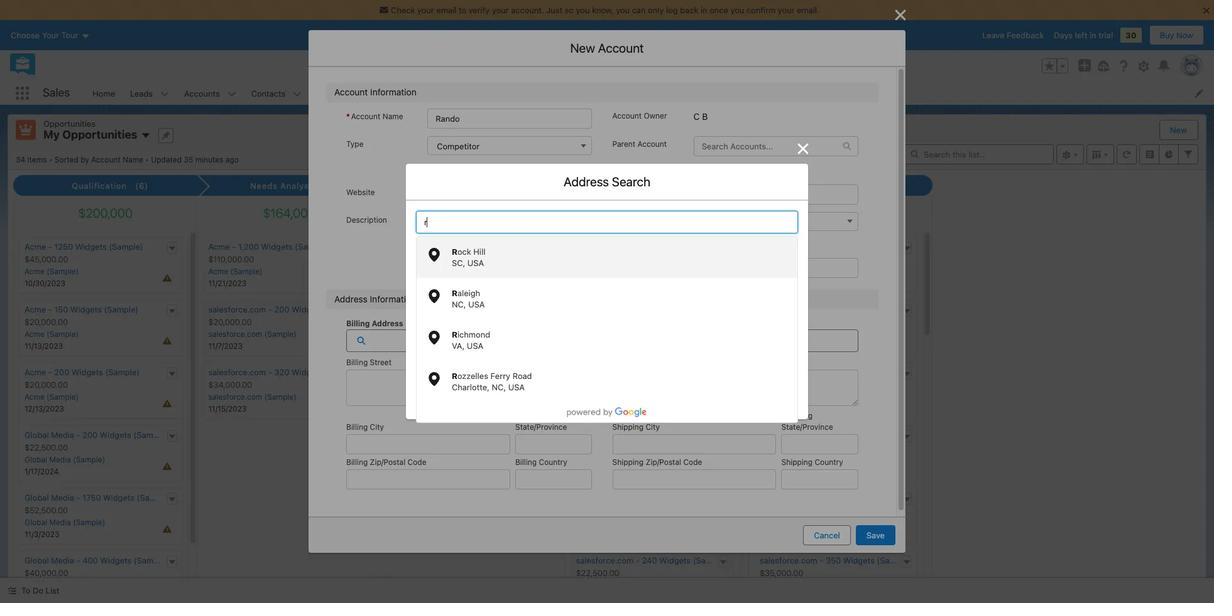 Task type: vqa. For each thing, say whether or not it's contained in the screenshot.
'R'
yes



Task type: describe. For each thing, give the bounding box(es) containing it.
opportunity information
[[321, 77, 430, 89]]

text default image for salesforce.com - 320 widgets (sample)
[[361, 370, 370, 379]]

acme up $45,000.00
[[25, 242, 46, 252]]

(sample) inside $19,500.00 global media (sample) 10/31/2023
[[624, 456, 657, 465]]

city for shipping city
[[646, 423, 660, 432]]

salesforce.com inside $20,000.00 salesforce.com (sample)
[[576, 519, 630, 528]]

to do list button
[[0, 579, 67, 604]]

contacts
[[251, 88, 286, 98]]

(sample) inside $52,500.00 global media (sample) 11/3/2023
[[73, 519, 105, 528]]

global media (sample) link for $211,500
[[576, 456, 657, 465]]

salesforce.com (sample) link for $20,000.00
[[208, 330, 296, 339]]

global media - 1750 widgets (sample)
[[25, 493, 171, 503]]

$512,000
[[814, 206, 866, 221]]

$164,000
[[263, 206, 316, 221]]

(sample) inside $20,000.00 salesforce.com (sample) 11/7/2023
[[264, 330, 296, 339]]

1750
[[82, 493, 101, 503]]

ichmond
[[457, 330, 490, 340]]

billing country
[[515, 458, 567, 467]]

- for salesforce.com - 350 widgets (sample)
[[820, 556, 824, 566]]

Billing City text field
[[346, 435, 510, 455]]

salesforce.com - 350 widgets (sample)
[[760, 556, 911, 566]]

widgets for salesforce.com - 600 widgets (sample)
[[843, 305, 875, 315]]

text default image for acme - 200 widgets (sample)
[[167, 370, 176, 379]]

acme up $110,000.00
[[208, 242, 230, 252]]

email.
[[797, 5, 819, 15]]

billing zip/postal code
[[346, 458, 426, 467]]

media up $22,500.00 global media (sample) 1/17/2024
[[51, 431, 74, 441]]

widgets for salesforce.com - 240 widgets (sample)
[[659, 556, 691, 566]]

1 you from the left
[[576, 5, 590, 15]]

inverse image for search
[[796, 141, 811, 156]]

150
[[54, 305, 68, 315]]

$20,000.00 for salesforce.com - 200 widgets (sample)
[[208, 317, 252, 327]]

contacts list item
[[244, 82, 309, 105]]

11/21/2023
[[208, 279, 247, 289]]

text default image for global media - 1750 widgets (sample)
[[167, 496, 176, 505]]

0 vertical spatial name
[[383, 112, 403, 121]]

acme - 1,200 widgets (sample) link
[[208, 242, 329, 252]]

address left phone
[[564, 175, 609, 189]]

acme right edit
[[528, 41, 560, 55]]

search...
[[486, 61, 520, 71]]

acme - 150 widgets (sample)
[[25, 305, 138, 315]]

global media - 200 widgets (sample) link
[[25, 431, 168, 441]]

widgets right 400
[[100, 556, 132, 566]]

salesforce.com inside $34,000.00 salesforce.com (sample) 11/15/2023
[[208, 393, 262, 402]]

information for account information
[[370, 87, 417, 97]]

opportunities list item
[[309, 82, 393, 105]]

sc,
[[452, 258, 465, 268]]

code for billing zip/postal code
[[408, 458, 426, 467]]

34
[[16, 155, 25, 164]]

Phone telephone field
[[694, 185, 858, 205]]

600
[[826, 305, 841, 315]]

do
[[33, 586, 43, 596]]

- left 400
[[76, 556, 80, 566]]

text default image for salesforce.com - 200 widgets (sample)
[[361, 307, 370, 316]]

34 items • sorted by account name • updated 35 minutes ago
[[16, 155, 239, 164]]

(sample) inside $20,000.00 salesforce.com (sample)
[[632, 519, 664, 528]]

35
[[184, 155, 193, 164]]

acme (sample) link for acme - 1250 widgets (sample)
[[25, 267, 79, 277]]

widgets down the "can"
[[602, 41, 648, 55]]

r ozzelles ferry road charlotte, nc, usa
[[452, 371, 532, 393]]

acme (sample) link down $110,000.00
[[208, 267, 263, 277]]

shipping for shipping country
[[781, 458, 813, 467]]

$45,000.00 acme (sample) 10/30/2023
[[25, 255, 79, 289]]

parent
[[612, 140, 635, 149]]

accounts list item
[[177, 82, 244, 105]]

global media (sample) link down $52,500.00
[[25, 519, 105, 528]]

salesforce.com - 240 widgets (sample)
[[576, 556, 727, 566]]

text default image for acme - 650 widgets (sample)
[[902, 370, 911, 379]]

address up billing address
[[334, 294, 368, 305]]

acme down enter address text field
[[576, 267, 596, 277]]

billing for billing zip/postal code
[[346, 458, 368, 467]]

$105,000.00
[[760, 255, 807, 265]]

sorted
[[55, 155, 78, 164]]

days
[[1054, 30, 1073, 40]]

$22,500.00 global media (sample) 1/17/2024
[[25, 443, 105, 477]]

- for salesforce.com - 600 widgets (sample)
[[820, 305, 824, 315]]

widgets right 1750
[[103, 493, 135, 503]]

edit acme - 1250 widgets (sample)
[[504, 41, 701, 55]]

1 your from the left
[[417, 5, 434, 15]]

media up $40,000.00
[[51, 556, 74, 566]]

1,200
[[238, 242, 259, 252]]

Search My Opportunities list view. search field
[[903, 144, 1054, 164]]

information for additional information
[[369, 344, 421, 356]]

$200,000
[[78, 206, 133, 221]]

hill
[[473, 247, 485, 257]]

Employees text field
[[694, 258, 858, 278]]

acme inside $20,000.00 acme (sample) 11/13/2023
[[25, 330, 44, 339]]

$75,000.00
[[760, 317, 803, 327]]

state/province for shipping
[[781, 423, 833, 432]]

- left 180
[[628, 431, 632, 441]]

global media - 180 widgets (sample)
[[576, 431, 718, 441]]

phone
[[612, 188, 635, 197]]

Shipping Zip/Postal Code text field
[[612, 470, 776, 490]]

text default image for acme - 1100 widgets (sample)
[[902, 244, 911, 253]]

global media - 180 widgets (sample) link
[[576, 431, 718, 441]]

additional information
[[321, 344, 421, 356]]

widgets for acme - 150 widgets (sample)
[[70, 305, 102, 315]]

acme - 200 widgets (sample)
[[25, 368, 140, 378]]

Shipping Street text field
[[612, 370, 858, 406]]

negotiation
[[626, 181, 676, 191]]

items
[[27, 155, 47, 164]]

Billing State/Province text field
[[515, 435, 592, 455]]

acme - 1250 widgets (sample) link
[[25, 242, 143, 252]]

state/province for billing
[[515, 423, 567, 432]]

salesforce.com down 11/21/2023
[[208, 305, 266, 315]]

(sample) inside $50,000.00 acme (sample) 9/4/2023
[[782, 456, 814, 465]]

r ock hill sc, usa
[[452, 247, 485, 268]]

* text field
[[414, 187, 592, 207]]

acme (sample) link for acme - 500 widgets (sample)
[[760, 456, 814, 465]]

calendar
[[401, 88, 435, 98]]

billing for billing country
[[515, 458, 537, 467]]

$19,500.00 global media (sample) 10/31/2023
[[576, 443, 657, 477]]

$75,000.00 salesforce.com (sample)
[[760, 317, 848, 339]]

$211,500
[[632, 206, 682, 221]]

search address button
[[346, 330, 592, 352]]

c b
[[694, 111, 708, 122]]

30
[[1126, 30, 1137, 40]]

usa inside the r ozzelles ferry road charlotte, nc, usa
[[508, 383, 525, 393]]

nc, inside the r ozzelles ferry road charlotte, nc, usa
[[492, 383, 506, 393]]

account information
[[334, 87, 417, 97]]

information for description information
[[376, 474, 428, 485]]

shipping state/province
[[781, 411, 833, 432]]

acme - 650 widgets (sample) link
[[760, 368, 875, 378]]

know,
[[592, 5, 614, 15]]

acme up the $50,000.00
[[760, 431, 781, 441]]

Enter address text field
[[416, 211, 798, 234]]

won
[[840, 181, 858, 191]]

(sample) inside $105,000.00 acme (sample) 10/18/2023
[[782, 267, 814, 277]]

- for acme - 1100 widgets (sample)
[[783, 242, 787, 252]]

2 you from the left
[[616, 5, 630, 15]]

media inside $52,500.00 global media (sample) 11/3/2023
[[49, 519, 71, 528]]

$60,000.00
[[760, 380, 804, 390]]

minutes
[[195, 155, 223, 164]]

text default image for salesforce.com - 600 widgets (sample)
[[902, 307, 911, 316]]

salesforce.com left 240
[[576, 556, 634, 566]]

acme inside $60,000.00 acme (sample) 10/24/2022
[[760, 393, 780, 402]]

1 horizontal spatial 1250
[[571, 41, 599, 55]]

3 you from the left
[[731, 5, 744, 15]]

inverse image for account
[[893, 8, 908, 23]]

salesforce.com up $34,000.00 on the left of the page
[[208, 368, 266, 378]]

acme - 1100 widgets (sample)
[[760, 242, 878, 252]]

parent account
[[612, 140, 667, 149]]

text default image for salesforce.com - 350 widgets (sample)
[[902, 559, 911, 567]]

so
[[565, 5, 574, 15]]

acme up $105,000.00
[[760, 242, 781, 252]]

new for new
[[1170, 125, 1187, 135]]

search... button
[[462, 56, 713, 76]]

* inside 'list item'
[[327, 303, 331, 312]]

address down address information
[[372, 319, 403, 328]]

zip/postal for shipping
[[646, 458, 681, 467]]

$60,000.00 acme (sample) 10/24/2022
[[760, 380, 814, 414]]

acme - 1100 widgets (sample) link
[[760, 242, 878, 252]]

text default image for global media - 200 widgets (sample)
[[167, 433, 176, 442]]

edit
[[504, 41, 525, 55]]

$110,000.00
[[208, 255, 254, 265]]

(sample) inside $22,500.00 global media (sample) 1/17/2024
[[73, 456, 105, 465]]

global up $19,500.00
[[576, 431, 600, 441]]

text default image for global media - 400 widgets (sample)
[[167, 559, 176, 567]]

- for acme - 500 widgets (sample)
[[783, 431, 787, 441]]

shipping for shipping city
[[612, 423, 644, 432]]

widgets up $22,500.00 global media (sample) 1/17/2024
[[100, 431, 131, 441]]

Billing Country text field
[[515, 470, 592, 490]]

(sample) inside the $75,000.00 salesforce.com (sample)
[[816, 330, 848, 339]]

type
[[346, 140, 364, 149]]

$34,000.00 salesforce.com (sample) 11/15/2023
[[208, 380, 296, 414]]

code for shipping zip/postal code
[[683, 458, 702, 467]]

acme up $60,000.00
[[760, 368, 781, 378]]

opportunities link
[[309, 82, 377, 105]]

accounts link
[[177, 82, 227, 105]]

text default image for salesforce.com - 240 widgets (sample)
[[719, 559, 728, 567]]

check your email to verify your account. just so you know, you can only log back in once you confirm your email.
[[391, 5, 819, 15]]

* text field
[[414, 258, 592, 278]]

(sample) inside $20,000.00 acme (sample) 11/13/2023
[[47, 330, 79, 339]]

address information
[[334, 294, 416, 305]]

contacts link
[[244, 82, 293, 105]]

needs
[[250, 181, 278, 191]]

chemicals button
[[694, 212, 858, 231]]

billing for billing street
[[346, 358, 368, 367]]

country for shipping country
[[815, 458, 843, 467]]

$20,000.00 for acme - 200 widgets (sample)
[[25, 380, 68, 390]]

media up $19,500.00
[[603, 431, 626, 441]]

global media - 400 widgets (sample)
[[25, 556, 168, 566]]

1 vertical spatial in
[[1090, 30, 1096, 40]]

global inside $52,500.00 global media (sample) 11/3/2023
[[25, 519, 47, 528]]

r for ichmond
[[452, 330, 457, 340]]

global up $40,000.00
[[25, 556, 49, 566]]

select list display image
[[1087, 144, 1114, 164]]

search inside button
[[444, 337, 470, 347]]

acme (sample) link for acme - 150 widgets (sample)
[[25, 330, 79, 339]]

account inside my opportunities|opportunities|list view 'element'
[[91, 155, 121, 164]]

acme inside $20,000.00 acme (sample) 12/13/2023
[[25, 393, 44, 402]]

Billing Street text field
[[346, 370, 592, 406]]

usa inside r ock hill sc, usa
[[467, 258, 484, 268]]

$50,000.00
[[760, 443, 803, 453]]

billing address
[[346, 319, 403, 328]]

c
[[694, 111, 700, 122]]

buy
[[1160, 30, 1174, 40]]

(sample) inside $45,000.00 acme (sample) 10/30/2023
[[47, 267, 79, 277]]

salesforce.com (sample) link for $75,000.00
[[760, 330, 848, 339]]

$20,000.00 acme (sample) 11/13/2023
[[25, 317, 79, 351]]

(sample) inside $34,000.00 salesforce.com (sample) 11/15/2023
[[264, 393, 296, 402]]

calendar list item
[[393, 82, 459, 105]]

200 for salesforce.com
[[274, 305, 289, 315]]

once
[[710, 5, 728, 15]]

leave feedback link
[[982, 30, 1044, 40]]

acme - 1,200 widgets (sample) $110,000.00 acme (sample) 11/21/2023
[[208, 242, 329, 289]]

information for address information
[[370, 294, 416, 305]]

my
[[43, 128, 60, 141]]

billing for billing city
[[346, 423, 368, 432]]

Shipping State/Province text field
[[781, 435, 858, 455]]



Task type: locate. For each thing, give the bounding box(es) containing it.
media up the 1/17/2024
[[49, 456, 71, 465]]

4 r from the top
[[452, 371, 457, 381]]

salesforce.com - 600 widgets (sample) link
[[760, 305, 912, 315]]

widgets right 320
[[292, 368, 323, 378]]

1 vertical spatial 200
[[54, 368, 69, 378]]

salesforce.com down $75,000.00
[[760, 330, 814, 339]]

r ichmond va, usa
[[452, 330, 490, 351]]

(sample) inside $20,000.00 acme (sample) 12/13/2023
[[47, 393, 79, 402]]

usa
[[467, 258, 484, 268], [468, 300, 485, 310], [467, 341, 483, 351], [508, 383, 525, 393]]

1 vertical spatial 1250
[[54, 242, 73, 252]]

- left 350
[[820, 556, 824, 566]]

acme up 11/21/2023
[[208, 267, 228, 277]]

salesforce.com down $34,000.00 on the left of the page
[[208, 393, 262, 402]]

global inside $19,500.00 global media (sample) 10/31/2023
[[576, 456, 599, 465]]

usa inside r aleigh nc, usa
[[468, 300, 485, 310]]

- up search... button at top
[[563, 41, 568, 55]]

-
[[563, 41, 568, 55], [48, 242, 52, 252], [232, 242, 236, 252], [783, 242, 787, 252], [48, 305, 52, 315], [268, 305, 272, 315], [820, 305, 824, 315], [48, 368, 52, 378], [268, 368, 272, 378], [783, 368, 787, 378], [76, 431, 80, 441], [628, 431, 632, 441], [783, 431, 787, 441], [76, 493, 80, 503], [76, 556, 80, 566], [636, 556, 640, 566], [820, 556, 824, 566]]

complete this field. list item
[[324, 104, 595, 157]]

(6)
[[135, 181, 148, 191]]

shipping down 180
[[612, 458, 644, 467]]

salesforce.com up $75,000.00
[[760, 305, 818, 315]]

r inside r ichmond va, usa
[[452, 330, 457, 340]]

1 vertical spatial inverse image
[[796, 141, 811, 156]]

left
[[1075, 30, 1087, 40]]

- for acme - 1250 widgets (sample)
[[48, 242, 52, 252]]

my opportunities|opportunities|list view element
[[8, 114, 1207, 604]]

nc, down aleigh
[[452, 300, 466, 310]]

2 your from the left
[[492, 5, 509, 15]]

home link
[[85, 82, 123, 105]]

billing up additional information
[[346, 319, 370, 328]]

opportunity
[[321, 77, 376, 89]]

$50,000.00 acme (sample) 9/4/2023
[[760, 443, 814, 477]]

widgets right 180
[[650, 431, 682, 441]]

usa down hill
[[467, 258, 484, 268]]

1 horizontal spatial code
[[683, 458, 702, 467]]

acme - 500 widgets (sample)
[[760, 431, 875, 441]]

salesforce.com inside $20,000.00 salesforce.com (sample) 11/7/2023
[[208, 330, 262, 339]]

your right verify
[[492, 5, 509, 15]]

zip/postal down global media - 180 widgets (sample) link
[[646, 458, 681, 467]]

salesforce.com (sample) link
[[208, 330, 296, 339], [760, 330, 848, 339], [208, 393, 296, 402], [576, 519, 664, 528]]

- up $105,000.00
[[783, 242, 787, 252]]

acme (sample) link for acme - 200 widgets (sample)
[[25, 393, 79, 402]]

* list item
[[324, 284, 595, 327]]

acme inside $45,000.00 acme (sample) 10/30/2023
[[25, 267, 44, 277]]

r for ock
[[452, 247, 457, 257]]

global media (sample) link up the 1/17/2024
[[25, 456, 105, 465]]

shipping up 500
[[781, 411, 813, 421]]

1 horizontal spatial state/province
[[781, 423, 833, 432]]

option inside 'list box'
[[417, 408, 798, 418]]

qualification
[[72, 181, 127, 191]]

None text field
[[427, 109, 592, 129], [700, 206, 879, 226], [414, 230, 592, 250], [427, 109, 592, 129], [700, 206, 879, 226], [414, 230, 592, 250]]

1 vertical spatial *
[[327, 303, 331, 312]]

- up $20,000.00 salesforce.com (sample) 11/7/2023
[[268, 305, 272, 315]]

global down the 12/13/2023
[[25, 431, 49, 441]]

3 your from the left
[[778, 5, 795, 15]]

widgets for acme - 1100 widgets (sample)
[[809, 242, 841, 252]]

country up billing country text box
[[539, 458, 567, 467]]

- for salesforce.com - 240 widgets (sample)
[[636, 556, 640, 566]]

11/3/2023
[[25, 530, 59, 540]]

acme (sample) link for acme - 1100 widgets (sample)
[[760, 267, 814, 277]]

global media (sample) link for $200,000
[[25, 456, 105, 465]]

salesforce.com (sample) link down $75,000.00
[[760, 330, 848, 339]]

acme up 10/18/2023
[[760, 267, 780, 277]]

you right so
[[576, 5, 590, 15]]

my opportunities status
[[16, 155, 151, 164]]

0 vertical spatial $22,500.00
[[25, 443, 68, 453]]

information for opportunity information
[[379, 77, 430, 89]]

0 vertical spatial 1250
[[571, 41, 599, 55]]

acme - 1250 widgets (sample)
[[25, 242, 143, 252]]

$20,000.00 down 10/31/2023
[[576, 506, 619, 516]]

0 horizontal spatial new
[[570, 41, 595, 55]]

ferry
[[490, 371, 510, 381]]

description
[[346, 215, 387, 225], [321, 474, 373, 485]]

acme inside $36,000.00 acme (sample)
[[760, 519, 780, 528]]

0 horizontal spatial inverse image
[[796, 141, 811, 156]]

1 horizontal spatial zip/postal
[[646, 458, 681, 467]]

save
[[867, 531, 885, 541]]

widgets right 1,200
[[261, 242, 293, 252]]

acme up the 12/13/2023
[[25, 393, 44, 402]]

text default image for acme - 150 widgets (sample)
[[167, 307, 176, 316]]

• right items
[[49, 155, 52, 164]]

global up 10/31/2023
[[576, 456, 599, 465]]

- left 600
[[820, 305, 824, 315]]

- left 150
[[48, 305, 52, 315]]

1 horizontal spatial country
[[815, 458, 843, 467]]

1 horizontal spatial 200
[[82, 431, 98, 441]]

list item
[[459, 82, 511, 105], [610, 104, 881, 146], [610, 146, 881, 189], [610, 189, 881, 232], [324, 214, 595, 256], [324, 371, 595, 414], [610, 371, 881, 414], [610, 414, 881, 456]]

leave
[[982, 30, 1005, 40]]

1 vertical spatial nc,
[[492, 383, 506, 393]]

analysis
[[280, 181, 316, 191]]

(sample) inside $36,000.00 acme (sample)
[[782, 519, 814, 528]]

0 vertical spatial 200
[[274, 305, 289, 315]]

3 r from the top
[[452, 330, 457, 340]]

- up $20,000.00 acme (sample) 12/13/2023
[[48, 368, 52, 378]]

1 city from the left
[[370, 423, 384, 432]]

0 horizontal spatial you
[[576, 5, 590, 15]]

0 vertical spatial description
[[346, 215, 387, 225]]

1 vertical spatial $22,500.00
[[576, 569, 619, 579]]

1 zip/postal from the left
[[370, 458, 406, 467]]

salesforce.com - 320 widgets (sample) link
[[208, 368, 360, 378]]

cancel
[[814, 531, 840, 541]]

0 horizontal spatial search
[[444, 337, 470, 347]]

salesforce.com up $35,000.00
[[760, 556, 818, 566]]

r inside the r ozzelles ferry road charlotte, nc, usa
[[452, 371, 457, 381]]

0 horizontal spatial state/province
[[515, 423, 567, 432]]

salesforce.com (sample) link down $34,000.00 on the left of the page
[[208, 393, 296, 402]]

$20,000.00 for acme - 150 widgets (sample)
[[25, 317, 68, 327]]

0 horizontal spatial 1250
[[54, 242, 73, 252]]

0 horizontal spatial name
[[123, 155, 143, 164]]

widgets for acme - 1,200 widgets (sample) $110,000.00 acme (sample) 11/21/2023
[[261, 242, 293, 252]]

$20,000.00 down 150
[[25, 317, 68, 327]]

opportunities inside list item
[[317, 88, 369, 98]]

Billing Zip/Postal Code text field
[[346, 470, 510, 490]]

(sample)
[[651, 41, 701, 55], [109, 242, 143, 252], [295, 242, 329, 252], [843, 242, 878, 252], [47, 267, 79, 277], [230, 267, 263, 277], [598, 267, 630, 277], [782, 267, 814, 277], [104, 305, 138, 315], [325, 305, 360, 315], [877, 305, 912, 315], [47, 330, 79, 339], [264, 330, 296, 339], [816, 330, 848, 339], [105, 368, 140, 378], [325, 368, 360, 378], [841, 368, 875, 378], [47, 393, 79, 402], [264, 393, 296, 402], [782, 393, 814, 402], [133, 431, 168, 441], [684, 431, 718, 441], [841, 431, 875, 441], [73, 456, 105, 465], [624, 456, 657, 465], [782, 456, 814, 465], [137, 493, 171, 503], [73, 519, 105, 528], [632, 519, 664, 528], [782, 519, 814, 528], [134, 556, 168, 566], [693, 556, 727, 566], [877, 556, 911, 566]]

0 vertical spatial search
[[612, 175, 650, 189]]

account name
[[351, 112, 403, 121]]

nc, inside r aleigh nc, usa
[[452, 300, 466, 310]]

- inside acme - 1,200 widgets (sample) $110,000.00 acme (sample) 11/21/2023
[[232, 242, 236, 252]]

None text field
[[700, 120, 879, 140], [508, 502, 879, 533], [700, 120, 879, 140], [508, 502, 879, 533]]

acme inside $50,000.00 acme (sample) 9/4/2023
[[760, 456, 780, 465]]

- for salesforce.com - 320 widgets (sample)
[[268, 368, 272, 378]]

1 • from the left
[[49, 155, 52, 164]]

salesforce.com - 350 widgets (sample) link
[[760, 556, 911, 566]]

0 horizontal spatial *
[[327, 303, 331, 312]]

0 horizontal spatial $22,500.00
[[25, 443, 68, 453]]

$35,000.00
[[760, 569, 803, 579]]

400
[[82, 556, 98, 566]]

city up the billing zip/postal code
[[370, 423, 384, 432]]

1 code from the left
[[408, 458, 426, 467]]

r up charlotte,
[[452, 371, 457, 381]]

0 horizontal spatial •
[[49, 155, 52, 164]]

media inside $19,500.00 global media (sample) 10/31/2023
[[601, 456, 622, 465]]

widgets
[[602, 41, 648, 55], [75, 242, 107, 252], [261, 242, 293, 252], [809, 242, 841, 252], [70, 305, 102, 315], [292, 305, 323, 315], [843, 305, 875, 315], [72, 368, 103, 378], [292, 368, 323, 378], [807, 368, 838, 378], [100, 431, 131, 441], [650, 431, 682, 441], [807, 431, 838, 441], [103, 493, 135, 503], [100, 556, 132, 566], [659, 556, 691, 566], [843, 556, 875, 566]]

$52,500.00
[[25, 506, 68, 516]]

widgets inside acme - 1,200 widgets (sample) $110,000.00 acme (sample) 11/21/2023
[[261, 242, 293, 252]]

accounts
[[184, 88, 220, 98]]

list
[[85, 82, 1214, 105]]

1 horizontal spatial name
[[383, 112, 403, 121]]

widgets right 350
[[843, 556, 875, 566]]

r down the "sc,"
[[452, 288, 457, 299]]

None search field
[[903, 144, 1054, 164]]

2 horizontal spatial your
[[778, 5, 795, 15]]

0 vertical spatial nc,
[[452, 300, 466, 310]]

2 country from the left
[[815, 458, 843, 467]]

acme - 650 widgets (sample)
[[760, 368, 875, 378]]

website
[[346, 188, 375, 197]]

group
[[1042, 58, 1068, 74]]

r inside r ock hill sc, usa
[[452, 247, 457, 257]]

1 r from the top
[[452, 247, 457, 257]]

log
[[666, 5, 678, 15]]

widgets for salesforce.com - 320 widgets (sample)
[[292, 368, 323, 378]]

200 for acme
[[54, 368, 69, 378]]

acme (sample) link for acme - 650 widgets (sample)
[[760, 393, 814, 402]]

inverse image
[[893, 8, 908, 23], [796, 141, 811, 156]]

$52,500.00 global media (sample) 11/3/2023
[[25, 506, 105, 540]]

2 horizontal spatial you
[[731, 5, 744, 15]]

usa down aleigh
[[468, 300, 485, 310]]

0 horizontal spatial country
[[539, 458, 567, 467]]

city for billing city
[[370, 423, 384, 432]]

country for billing country
[[539, 458, 567, 467]]

this
[[450, 141, 463, 151]]

shipping for shipping zip/postal code
[[612, 458, 644, 467]]

- for salesforce.com - 200 widgets (sample)
[[268, 305, 272, 315]]

2 zip/postal from the left
[[646, 458, 681, 467]]

$20,000.00 salesforce.com (sample) 11/7/2023
[[208, 317, 296, 351]]

updated
[[151, 155, 182, 164]]

$22,500.00 up the 1/17/2024
[[25, 443, 68, 453]]

r inside r aleigh nc, usa
[[452, 288, 457, 299]]

1 horizontal spatial $22,500.00
[[576, 569, 619, 579]]

0 vertical spatial inverse image
[[893, 8, 908, 23]]

$20,000.00 inside $20,000.00 salesforce.com (sample)
[[576, 506, 619, 516]]

global up the 1/17/2024
[[25, 456, 47, 465]]

text default image for acme - 1250 widgets (sample)
[[167, 244, 176, 253]]

- left 650
[[783, 368, 787, 378]]

street
[[370, 358, 392, 367]]

salesforce.com (sample) link for $34,000.00
[[208, 393, 296, 402]]

global inside $22,500.00 global media (sample) 1/17/2024
[[25, 456, 47, 465]]

0 horizontal spatial zip/postal
[[370, 458, 406, 467]]

320
[[274, 368, 289, 378]]

- left 1750
[[76, 493, 80, 503]]

1 horizontal spatial nc,
[[492, 383, 506, 393]]

text default image
[[843, 142, 852, 151], [361, 307, 370, 316], [361, 370, 370, 379], [167, 433, 176, 442], [902, 433, 911, 442], [167, 496, 176, 505], [902, 496, 911, 505], [167, 559, 176, 567], [902, 559, 911, 567], [8, 587, 16, 596]]

1250 inside my opportunities|opportunities|list view 'element'
[[54, 242, 73, 252]]

2 code from the left
[[683, 458, 702, 467]]

1 vertical spatial name
[[123, 155, 143, 164]]

you right once
[[731, 5, 744, 15]]

cancel button
[[803, 526, 851, 546]]

500
[[790, 431, 805, 441]]

- left 320
[[268, 368, 272, 378]]

650
[[790, 368, 805, 378]]

city up shipping zip/postal code
[[646, 423, 660, 432]]

1 horizontal spatial you
[[616, 5, 630, 15]]

1100
[[790, 242, 807, 252]]

widgets right 500
[[807, 431, 838, 441]]

usa inside r ichmond va, usa
[[467, 341, 483, 351]]

salesforce.com (sample) link up 11/7/2023
[[208, 330, 296, 339]]

- for acme - 1,200 widgets (sample) $110,000.00 acme (sample) 11/21/2023
[[232, 242, 236, 252]]

2 r from the top
[[452, 288, 457, 299]]

global media (sample) link
[[25, 456, 105, 465], [576, 456, 657, 465], [25, 519, 105, 528]]

billing down additional on the bottom left
[[346, 358, 368, 367]]

salesforce.com inside the $75,000.00 salesforce.com (sample)
[[760, 330, 814, 339]]

1 vertical spatial new
[[1170, 125, 1187, 135]]

address right va,
[[473, 337, 504, 347]]

in right back
[[701, 5, 707, 15]]

r for ozzelles
[[452, 371, 457, 381]]

11/7/2023
[[208, 342, 243, 351]]

widgets for acme - 1250 widgets (sample)
[[75, 242, 107, 252]]

1 state/province from the left
[[515, 423, 567, 432]]

billing inside billing state/province
[[515, 411, 537, 421]]

- left 240
[[636, 556, 640, 566]]

(sample) inside $60,000.00 acme (sample) 10/24/2022
[[782, 393, 814, 402]]

acme (sample) link up the 12/13/2023
[[25, 393, 79, 402]]

acme - 150 widgets (sample) link
[[25, 305, 138, 315]]

salesforce.com down 10/31/2023
[[576, 519, 630, 528]]

Shipping Country text field
[[781, 470, 858, 490]]

salesforce.com - 200 widgets (sample) link
[[208, 305, 360, 315]]

only
[[648, 5, 664, 15]]

1 horizontal spatial search
[[612, 175, 650, 189]]

$40,000.00
[[25, 569, 68, 579]]

zip/postal for billing
[[370, 458, 406, 467]]

owner
[[644, 111, 667, 121]]

* down opportunities list item
[[346, 112, 350, 121]]

acme inside $105,000.00 acme (sample) 10/18/2023
[[760, 267, 780, 277]]

media down $19,500.00
[[601, 456, 622, 465]]

2 vertical spatial 200
[[82, 431, 98, 441]]

billing down road
[[515, 411, 537, 421]]

180
[[634, 431, 648, 441]]

media down $52,500.00
[[49, 519, 71, 528]]

widgets for acme - 650 widgets (sample)
[[807, 368, 838, 378]]

complete
[[414, 141, 448, 151]]

list view controls image
[[1056, 144, 1084, 164]]

2 horizontal spatial 200
[[274, 305, 289, 315]]

- for acme - 200 widgets (sample)
[[48, 368, 52, 378]]

$22,500.00 for $22,500.00 global media (sample) 1/17/2024
[[25, 443, 68, 453]]

salesforce.com up 11/7/2023
[[208, 330, 262, 339]]

0 horizontal spatial 200
[[54, 368, 69, 378]]

leads link
[[123, 82, 160, 105]]

acme - 200 widgets (sample) link
[[25, 368, 140, 378]]

confirm
[[747, 5, 776, 15]]

ago
[[226, 155, 239, 164]]

- up $22,500.00 global media (sample) 1/17/2024
[[76, 431, 80, 441]]

acme down $36,000.00
[[760, 519, 780, 528]]

1 country from the left
[[539, 458, 567, 467]]

- for acme - 650 widgets (sample)
[[783, 368, 787, 378]]

shipping
[[781, 411, 813, 421], [612, 423, 644, 432], [612, 458, 644, 467], [781, 458, 813, 467]]

global up $52,500.00
[[25, 493, 49, 503]]

text default image for global media - 180 widgets (sample)
[[719, 433, 728, 442]]

inverse image
[[893, 8, 908, 23]]

1250 up search... button at top
[[571, 41, 599, 55]]

name inside my opportunities|opportunities|list view 'element'
[[123, 155, 143, 164]]

to do list
[[21, 586, 59, 596]]

billing for billing state/province
[[515, 411, 537, 421]]

usa down road
[[508, 383, 525, 393]]

description for description information
[[321, 474, 373, 485]]

- for acme - 150 widgets (sample)
[[48, 305, 52, 315]]

r aleigh nc, usa
[[452, 288, 485, 310]]

address inside search address button
[[473, 337, 504, 347]]

ozzelles
[[457, 371, 488, 381]]

0 horizontal spatial in
[[701, 5, 707, 15]]

0 vertical spatial *
[[346, 112, 350, 121]]

• left updated
[[145, 155, 149, 164]]

$20,000.00 inside $20,000.00 acme (sample) 12/13/2023
[[25, 380, 68, 390]]

leave feedback
[[982, 30, 1044, 40]]

media
[[51, 431, 74, 441], [603, 431, 626, 441], [49, 456, 71, 465], [601, 456, 622, 465], [51, 493, 74, 503], [49, 519, 71, 528], [51, 556, 74, 566]]

1 horizontal spatial new
[[1170, 125, 1187, 135]]

2 city from the left
[[646, 423, 660, 432]]

10/30/2023
[[25, 279, 65, 289]]

by
[[81, 155, 89, 164]]

1 horizontal spatial city
[[646, 423, 660, 432]]

- left 500
[[783, 431, 787, 441]]

billing up "description information"
[[346, 458, 368, 467]]

1 horizontal spatial •
[[145, 155, 149, 164]]

$22,500.00 for $22,500.00
[[576, 569, 619, 579]]

widgets right 1100
[[809, 242, 841, 252]]

shipping inside shipping state/province
[[781, 411, 813, 421]]

nc,
[[452, 300, 466, 310], [492, 383, 506, 393]]

$22,500.00 inside $22,500.00 global media (sample) 1/17/2024
[[25, 443, 68, 453]]

widgets right 650
[[807, 368, 838, 378]]

description down the billing zip/postal code
[[321, 474, 373, 485]]

acme up 10/30/2023
[[25, 267, 44, 277]]

widgets for salesforce.com - 200 widgets (sample)
[[292, 305, 323, 315]]

new inside button
[[1170, 125, 1187, 135]]

1 horizontal spatial *
[[346, 112, 350, 121]]

buy now
[[1160, 30, 1193, 40]]

shipping for shipping state/province
[[781, 411, 813, 421]]

acme (sample)
[[576, 267, 630, 277]]

description for description
[[346, 215, 387, 225]]

widgets for salesforce.com - 350 widgets (sample)
[[843, 556, 875, 566]]

$19,500.00
[[576, 443, 618, 453]]

acme left 150
[[25, 305, 46, 315]]

widgets up $20,000.00 acme (sample) 12/13/2023
[[72, 368, 103, 378]]

text default image for acme - 500 widgets (sample)
[[902, 433, 911, 442]]

competitor
[[437, 141, 480, 151]]

0 horizontal spatial your
[[417, 5, 434, 15]]

list box containing r
[[416, 236, 798, 424]]

list containing home
[[85, 82, 1214, 105]]

global up 11/3/2023
[[25, 519, 47, 528]]

billing for billing address
[[346, 319, 370, 328]]

list box
[[416, 236, 798, 424]]

feedback
[[1007, 30, 1044, 40]]

widgets for acme - 200 widgets (sample)
[[72, 368, 103, 378]]

acme down 11/13/2023
[[25, 368, 46, 378]]

state/province up shipping state/province text box
[[781, 423, 833, 432]]

0 horizontal spatial city
[[370, 423, 384, 432]]

1 vertical spatial search
[[444, 337, 470, 347]]

text default image inside to do list button
[[8, 587, 16, 596]]

new account
[[570, 41, 644, 55]]

10/24/2022
[[760, 405, 800, 414]]

0 vertical spatial new
[[570, 41, 595, 55]]

leads list item
[[123, 82, 177, 105]]

$105,000.00 acme (sample) 10/18/2023
[[760, 255, 814, 289]]

address search
[[564, 175, 650, 189]]

- up $110,000.00
[[232, 242, 236, 252]]

salesforce.com (sample) link up 240
[[576, 519, 664, 528]]

r
[[452, 247, 457, 257], [452, 288, 457, 299], [452, 330, 457, 340], [452, 371, 457, 381]]

name up (6)
[[123, 155, 143, 164]]

0 horizontal spatial nc,
[[452, 300, 466, 310]]

new for new account
[[570, 41, 595, 55]]

text default image
[[167, 244, 176, 253], [902, 244, 911, 253], [167, 307, 176, 316], [902, 307, 911, 316], [167, 370, 176, 379], [902, 370, 911, 379], [719, 433, 728, 442], [719, 559, 728, 567]]

0 horizontal spatial code
[[408, 458, 426, 467]]

zip/postal up "description information"
[[370, 458, 406, 467]]

email
[[436, 5, 456, 15]]

acme (sample) link down $36,000.00
[[760, 519, 814, 528]]

needs analysis
[[250, 181, 316, 191]]

global
[[25, 431, 49, 441], [576, 431, 600, 441], [25, 456, 47, 465], [576, 456, 599, 465], [25, 493, 49, 503], [25, 519, 47, 528], [25, 556, 49, 566]]

widgets for acme - 500 widgets (sample)
[[807, 431, 838, 441]]

2 • from the left
[[145, 155, 149, 164]]

acme (sample) link down $105,000.00
[[760, 267, 814, 277]]

2 state/province from the left
[[781, 423, 833, 432]]

option
[[417, 408, 798, 418]]

widgets up additional on the bottom left
[[292, 305, 323, 315]]

r for aleigh
[[452, 288, 457, 299]]

can
[[632, 5, 646, 15]]

description down the website
[[346, 215, 387, 225]]

0 vertical spatial in
[[701, 5, 707, 15]]

media up $52,500.00
[[51, 493, 74, 503]]

closed won
[[807, 181, 858, 191]]

12/13/2023
[[25, 405, 64, 414]]

trial
[[1099, 30, 1113, 40]]

shipping up $19,500.00 global media (sample) 10/31/2023 on the bottom
[[612, 423, 644, 432]]

1 horizontal spatial your
[[492, 5, 509, 15]]

1 vertical spatial description
[[321, 474, 373, 485]]

1250 up $45,000.00
[[54, 242, 73, 252]]

Website url field
[[427, 185, 592, 205]]

code up shipping zip/postal code text field
[[683, 458, 702, 467]]

1250
[[571, 41, 599, 55], [54, 242, 73, 252]]

Description text field
[[427, 212, 592, 249]]

1 horizontal spatial inverse image
[[893, 8, 908, 23]]

10/18/2023
[[760, 279, 800, 289]]

media inside $22,500.00 global media (sample) 1/17/2024
[[49, 456, 71, 465]]

r up va,
[[452, 330, 457, 340]]

1 horizontal spatial in
[[1090, 30, 1096, 40]]

$20,000.00 inside $20,000.00 acme (sample) 11/13/2023
[[25, 317, 68, 327]]

$20,000.00 inside $20,000.00 salesforce.com (sample) 11/7/2023
[[208, 317, 252, 327]]

Shipping City text field
[[612, 435, 776, 455]]



